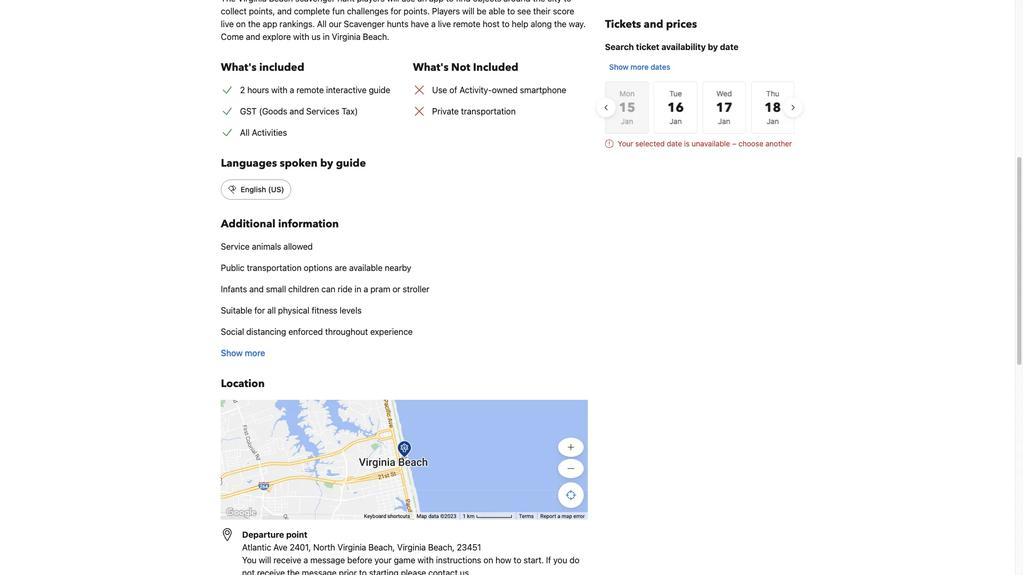 Task type: vqa. For each thing, say whether or not it's contained in the screenshot.
Fun
yes



Task type: describe. For each thing, give the bounding box(es) containing it.
you
[[242, 556, 257, 566]]

1 vertical spatial app
[[263, 19, 278, 29]]

to left help
[[502, 19, 510, 29]]

our
[[329, 19, 342, 29]]

availability
[[662, 42, 706, 52]]

more for show more
[[245, 349, 265, 359]]

wed
[[717, 89, 732, 98]]

instructions
[[436, 556, 482, 566]]

to down before
[[359, 569, 367, 576]]

complete
[[294, 6, 330, 16]]

departure
[[242, 530, 284, 541]]

all inside the virginia beach scavenger hunt players will use an app to find objects around the city to collect points, and complete fun challenges for points. players will be able to see their score live on the app rankings. all our scavenger hunts have a live remote host to help along the way. come and explore with us in virginia beach.
[[317, 19, 327, 29]]

0 vertical spatial by
[[708, 42, 719, 52]]

contact
[[429, 569, 458, 576]]

help
[[512, 19, 529, 29]]

1 vertical spatial guide
[[336, 156, 366, 171]]

the virginia beach scavenger hunt players will use an app to find objects around the city to collect points, and complete fun challenges for points. players will be able to see their score live on the app rankings. all our scavenger hunts have a live remote host to help along the way. come and explore with us in virginia beach.
[[221, 0, 586, 42]]

use
[[433, 85, 448, 95]]

fun
[[332, 6, 345, 16]]

virginia up points,
[[238, 0, 267, 3]]

use
[[402, 0, 416, 3]]

distancing
[[247, 327, 286, 337]]

1 vertical spatial message
[[302, 569, 337, 576]]

animals
[[252, 242, 282, 252]]

2 beach, from the left
[[428, 543, 455, 553]]

throughout
[[325, 327, 368, 337]]

thu
[[767, 89, 780, 98]]

hours
[[247, 85, 269, 95]]

enforced
[[289, 327, 323, 337]]

what's not included
[[413, 60, 519, 75]]

city
[[548, 0, 562, 3]]

tickets
[[606, 17, 642, 32]]

a left pram
[[364, 285, 368, 295]]

players
[[357, 0, 385, 3]]

the down score
[[555, 19, 567, 29]]

have
[[411, 19, 429, 29]]

show for show more
[[221, 349, 243, 359]]

an
[[418, 0, 427, 3]]

use of activity-owned smartphone
[[433, 85, 567, 95]]

remote inside the virginia beach scavenger hunt players will use an app to find objects around the city to collect points, and complete fun challenges for points. players will be able to see their score live on the app rankings. all our scavenger hunts have a live remote host to help along the way. come and explore with us in virginia beach.
[[454, 19, 481, 29]]

and left small
[[250, 285, 264, 295]]

0 vertical spatial guide
[[369, 85, 391, 95]]

2 hours with a remote interactive guide
[[240, 85, 391, 95]]

activities
[[252, 128, 287, 138]]

service
[[221, 242, 250, 252]]

pram
[[371, 285, 391, 295]]

points,
[[249, 6, 275, 16]]

scavenger
[[344, 19, 385, 29]]

not
[[452, 60, 471, 75]]

0 vertical spatial date
[[721, 42, 739, 52]]

your selected date is unavailable – choose another
[[618, 139, 793, 148]]

a up gst (goods and services tax)
[[290, 85, 295, 95]]

what's included
[[221, 60, 305, 75]]

able
[[489, 6, 505, 16]]

services
[[307, 106, 340, 117]]

what's for what's not included
[[413, 60, 449, 75]]

(us)
[[268, 185, 284, 194]]

in inside the virginia beach scavenger hunt players will use an app to find objects around the city to collect points, and complete fun challenges for points. players will be able to see their score live on the app rankings. all our scavenger hunts have a live remote host to help along the way. come and explore with us in virginia beach.
[[323, 32, 330, 42]]

languages spoken by guide
[[221, 156, 366, 171]]

–
[[733, 139, 737, 148]]

dates
[[651, 63, 671, 71]]

thu 18 jan
[[765, 89, 781, 126]]

the inside departure point atlantic ave 2401, north virginia beach, virginia beach, 23451 you will receive a message before your game with instructions on how to start. if you do not receive the message prior to starting please contact us.
[[287, 569, 300, 576]]

0 horizontal spatial remote
[[297, 85, 324, 95]]

stroller
[[403, 285, 430, 295]]

to up players at the top left
[[446, 0, 454, 3]]

us.
[[460, 569, 472, 576]]

1 vertical spatial date
[[667, 139, 683, 148]]

hunts
[[387, 19, 409, 29]]

for inside the virginia beach scavenger hunt players will use an app to find objects around the city to collect points, and complete fun challenges for points. players will be able to see their score live on the app rankings. all our scavenger hunts have a live remote host to help along the way. come and explore with us in virginia beach.
[[391, 6, 402, 16]]

find
[[456, 0, 471, 3]]

0 horizontal spatial for
[[255, 306, 265, 316]]

more for show more dates
[[631, 63, 649, 71]]

additional information
[[221, 217, 339, 232]]

english (us)
[[241, 185, 284, 194]]

1
[[463, 514, 466, 520]]

map region
[[114, 354, 660, 576]]

hunt
[[338, 0, 355, 3]]

physical
[[278, 306, 310, 316]]

0 horizontal spatial with
[[272, 85, 288, 95]]

show more dates
[[610, 63, 671, 71]]

2401,
[[290, 543, 311, 553]]

data
[[429, 514, 439, 520]]

the
[[221, 0, 236, 3]]

keyboard
[[364, 514, 387, 520]]

north
[[314, 543, 336, 553]]

activity-
[[460, 85, 492, 95]]

error
[[574, 514, 585, 520]]

the down points,
[[248, 19, 261, 29]]

16
[[668, 99, 684, 117]]

17
[[716, 99, 733, 117]]

0 vertical spatial app
[[429, 0, 444, 3]]

map
[[562, 514, 573, 520]]

23451
[[457, 543, 482, 553]]

atlantic
[[242, 543, 271, 553]]

1 beach, from the left
[[369, 543, 395, 553]]

your
[[618, 139, 634, 148]]

keyboard shortcuts
[[364, 514, 410, 520]]

or
[[393, 285, 401, 295]]

region containing 15
[[597, 77, 803, 139]]

of
[[450, 85, 458, 95]]

show more button
[[221, 347, 265, 360]]

game
[[394, 556, 416, 566]]

km
[[468, 514, 475, 520]]

social distancing enforced throughout experience
[[221, 327, 413, 337]]

1 live from the left
[[221, 19, 234, 29]]

suitable for all physical fitness levels
[[221, 306, 362, 316]]

to down around
[[508, 6, 515, 16]]

private
[[433, 106, 459, 117]]

prices
[[667, 17, 698, 32]]



Task type: locate. For each thing, give the bounding box(es) containing it.
1 km button
[[460, 513, 516, 521]]

in right ride at the left of page
[[355, 285, 362, 295]]

1 horizontal spatial all
[[317, 19, 327, 29]]

information
[[278, 217, 339, 232]]

on left how
[[484, 556, 494, 566]]

0 horizontal spatial all
[[240, 128, 250, 138]]

0 horizontal spatial more
[[245, 349, 265, 359]]

1 horizontal spatial for
[[391, 6, 402, 16]]

to up score
[[564, 0, 572, 3]]

along
[[531, 19, 552, 29]]

1 jan from the left
[[621, 117, 634, 126]]

jan for 16
[[670, 117, 682, 126]]

for
[[391, 6, 402, 16], [255, 306, 265, 316]]

beach, up instructions
[[428, 543, 455, 553]]

a left map
[[558, 514, 561, 520]]

app up explore
[[263, 19, 278, 29]]

0 vertical spatial all
[[317, 19, 327, 29]]

1 horizontal spatial what's
[[413, 60, 449, 75]]

what's for what's included
[[221, 60, 257, 75]]

the down 2401,
[[287, 569, 300, 576]]

will down find
[[463, 6, 475, 16]]

all
[[267, 306, 276, 316]]

ride
[[338, 285, 353, 295]]

jan down 18
[[767, 117, 779, 126]]

with inside departure point atlantic ave 2401, north virginia beach, virginia beach, 23451 you will receive a message before your game with instructions on how to start. if you do not receive the message prior to starting please contact us.
[[418, 556, 434, 566]]

guide down "tax)"
[[336, 156, 366, 171]]

another
[[766, 139, 793, 148]]

by
[[708, 42, 719, 52], [320, 156, 334, 171]]

remote up gst (goods and services tax)
[[297, 85, 324, 95]]

search
[[606, 42, 634, 52]]

tue
[[670, 89, 682, 98]]

your
[[375, 556, 392, 566]]

what's up "2"
[[221, 60, 257, 75]]

0 vertical spatial will
[[387, 0, 400, 3]]

search ticket availability by date
[[606, 42, 739, 52]]

1 horizontal spatial guide
[[369, 85, 391, 95]]

date
[[721, 42, 739, 52], [667, 139, 683, 148]]

1 vertical spatial on
[[484, 556, 494, 566]]

by right spoken on the top left of the page
[[320, 156, 334, 171]]

1 vertical spatial for
[[255, 306, 265, 316]]

3 jan from the left
[[718, 117, 731, 126]]

2 live from the left
[[438, 19, 451, 29]]

please
[[401, 569, 427, 576]]

objects
[[473, 0, 502, 3]]

receive right the not at the bottom left of the page
[[257, 569, 285, 576]]

included
[[473, 60, 519, 75]]

transportation for private
[[461, 106, 516, 117]]

0 vertical spatial in
[[323, 32, 330, 42]]

be
[[477, 6, 487, 16]]

©2023
[[441, 514, 457, 520]]

guide right interactive
[[369, 85, 391, 95]]

with inside the virginia beach scavenger hunt players will use an app to find objects around the city to collect points, and complete fun challenges for points. players will be able to see their score live on the app rankings. all our scavenger hunts have a live remote host to help along the way. come and explore with us in virginia beach.
[[293, 32, 310, 42]]

0 horizontal spatial live
[[221, 19, 234, 29]]

for left all
[[255, 306, 265, 316]]

1 horizontal spatial more
[[631, 63, 649, 71]]

and up ticket
[[644, 17, 664, 32]]

children
[[289, 285, 319, 295]]

social
[[221, 327, 244, 337]]

choose
[[739, 139, 764, 148]]

1 vertical spatial with
[[272, 85, 288, 95]]

public transportation options are available nearby
[[221, 263, 412, 273]]

1 horizontal spatial transportation
[[461, 106, 516, 117]]

are
[[335, 263, 347, 273]]

0 vertical spatial for
[[391, 6, 402, 16]]

0 horizontal spatial by
[[320, 156, 334, 171]]

will
[[387, 0, 400, 3], [463, 6, 475, 16], [259, 556, 271, 566]]

jan down '16'
[[670, 117, 682, 126]]

infants and small children can ride in a pram or stroller
[[221, 285, 430, 295]]

private transportation
[[433, 106, 516, 117]]

to right how
[[514, 556, 522, 566]]

show more
[[221, 349, 265, 359]]

by right availability
[[708, 42, 719, 52]]

1 vertical spatial all
[[240, 128, 250, 138]]

on inside the virginia beach scavenger hunt players will use an app to find objects around the city to collect points, and complete fun challenges for points. players will be able to see their score live on the app rankings. all our scavenger hunts have a live remote host to help along the way. come and explore with us in virginia beach.
[[236, 19, 246, 29]]

show down social
[[221, 349, 243, 359]]

with down the rankings.
[[293, 32, 310, 42]]

0 horizontal spatial show
[[221, 349, 243, 359]]

2
[[240, 85, 245, 95]]

virginia down our
[[332, 32, 361, 42]]

selected
[[636, 139, 665, 148]]

virginia up before
[[338, 543, 367, 553]]

1 horizontal spatial beach,
[[428, 543, 455, 553]]

0 horizontal spatial transportation
[[247, 263, 302, 273]]

2 vertical spatial with
[[418, 556, 434, 566]]

2 horizontal spatial will
[[463, 6, 475, 16]]

2 vertical spatial will
[[259, 556, 271, 566]]

you
[[554, 556, 568, 566]]

1 vertical spatial receive
[[257, 569, 285, 576]]

jan inside tue 16 jan
[[670, 117, 682, 126]]

remote down be
[[454, 19, 481, 29]]

show down search
[[610, 63, 629, 71]]

for up the hunts
[[391, 6, 402, 16]]

all down gst
[[240, 128, 250, 138]]

on inside departure point atlantic ave 2401, north virginia beach, virginia beach, 23451 you will receive a message before your game with instructions on how to start. if you do not receive the message prior to starting please contact us.
[[484, 556, 494, 566]]

0 vertical spatial receive
[[274, 556, 302, 566]]

jan for 17
[[718, 117, 731, 126]]

with right hours
[[272, 85, 288, 95]]

all left our
[[317, 19, 327, 29]]

their
[[534, 6, 551, 16]]

tickets and prices
[[606, 17, 698, 32]]

1 vertical spatial in
[[355, 285, 362, 295]]

region
[[597, 77, 803, 139]]

1 horizontal spatial will
[[387, 0, 400, 3]]

a right the have
[[432, 19, 436, 29]]

2 what's from the left
[[413, 60, 449, 75]]

1 horizontal spatial remote
[[454, 19, 481, 29]]

0 horizontal spatial guide
[[336, 156, 366, 171]]

virginia up game
[[398, 543, 426, 553]]

4 jan from the left
[[767, 117, 779, 126]]

0 vertical spatial transportation
[[461, 106, 516, 117]]

0 vertical spatial more
[[631, 63, 649, 71]]

and down beach
[[278, 6, 292, 16]]

google image
[[224, 507, 259, 521]]

to
[[446, 0, 454, 3], [564, 0, 572, 3], [508, 6, 515, 16], [502, 19, 510, 29], [514, 556, 522, 566], [359, 569, 367, 576]]

beach, up your
[[369, 543, 395, 553]]

more left dates
[[631, 63, 649, 71]]

jan for 18
[[767, 117, 779, 126]]

app up players at the top left
[[429, 0, 444, 3]]

1 horizontal spatial with
[[293, 32, 310, 42]]

included
[[259, 60, 305, 75]]

us
[[312, 32, 321, 42]]

a inside departure point atlantic ave 2401, north virginia beach, virginia beach, 23451 you will receive a message before your game with instructions on how to start. if you do not receive the message prior to starting please contact us.
[[304, 556, 308, 566]]

show for show more dates
[[610, 63, 629, 71]]

1 horizontal spatial on
[[484, 556, 494, 566]]

0 horizontal spatial what's
[[221, 60, 257, 75]]

available
[[349, 263, 383, 273]]

will down atlantic
[[259, 556, 271, 566]]

languages
[[221, 156, 277, 171]]

jan down 15 on the top
[[621, 117, 634, 126]]

1 vertical spatial remote
[[297, 85, 324, 95]]

jan inside mon 15 jan
[[621, 117, 634, 126]]

1 vertical spatial more
[[245, 349, 265, 359]]

do
[[570, 556, 580, 566]]

additional
[[221, 217, 276, 232]]

the up their
[[533, 0, 546, 3]]

0 horizontal spatial app
[[263, 19, 278, 29]]

and right (goods
[[290, 106, 304, 117]]

1 vertical spatial by
[[320, 156, 334, 171]]

map
[[417, 514, 427, 520]]

1 what's from the left
[[221, 60, 257, 75]]

1 horizontal spatial date
[[721, 42, 739, 52]]

2 jan from the left
[[670, 117, 682, 126]]

options
[[304, 263, 333, 273]]

1 vertical spatial show
[[221, 349, 243, 359]]

0 horizontal spatial on
[[236, 19, 246, 29]]

not
[[242, 569, 255, 576]]

points.
[[404, 6, 430, 16]]

with up the please
[[418, 556, 434, 566]]

map data ©2023
[[417, 514, 457, 520]]

beach
[[269, 0, 293, 3]]

transportation for public
[[247, 263, 302, 273]]

1 km
[[463, 514, 476, 520]]

mon
[[620, 89, 635, 98]]

date left is
[[667, 139, 683, 148]]

0 horizontal spatial will
[[259, 556, 271, 566]]

2 horizontal spatial with
[[418, 556, 434, 566]]

before
[[348, 556, 373, 566]]

0 horizontal spatial beach,
[[369, 543, 395, 553]]

can
[[322, 285, 336, 295]]

levels
[[340, 306, 362, 316]]

receive down ave
[[274, 556, 302, 566]]

jan inside thu 18 jan
[[767, 117, 779, 126]]

1 horizontal spatial in
[[355, 285, 362, 295]]

jan down 17
[[718, 117, 731, 126]]

service animals allowed
[[221, 242, 313, 252]]

all activities
[[240, 128, 287, 138]]

1 vertical spatial transportation
[[247, 263, 302, 273]]

jan inside the 'wed 17 jan'
[[718, 117, 731, 126]]

transportation up small
[[247, 263, 302, 273]]

a
[[432, 19, 436, 29], [290, 85, 295, 95], [364, 285, 368, 295], [558, 514, 561, 520], [304, 556, 308, 566]]

virginia
[[238, 0, 267, 3], [332, 32, 361, 42], [338, 543, 367, 553], [398, 543, 426, 553]]

on down collect
[[236, 19, 246, 29]]

0 vertical spatial with
[[293, 32, 310, 42]]

tax)
[[342, 106, 358, 117]]

transportation down "use of activity-owned smartphone" at the top of the page
[[461, 106, 516, 117]]

smartphone
[[520, 85, 567, 95]]

unavailable
[[692, 139, 731, 148]]

message
[[311, 556, 345, 566], [302, 569, 337, 576]]

a down 2401,
[[304, 556, 308, 566]]

1 horizontal spatial show
[[610, 63, 629, 71]]

0 vertical spatial remote
[[454, 19, 481, 29]]

15
[[619, 99, 636, 117]]

fitness
[[312, 306, 338, 316]]

1 horizontal spatial live
[[438, 19, 451, 29]]

departure point atlantic ave 2401, north virginia beach, virginia beach, 23451 you will receive a message before your game with instructions on how to start. if you do not receive the message prior to starting please contact us.
[[242, 530, 580, 576]]

what's up use
[[413, 60, 449, 75]]

0 horizontal spatial in
[[323, 32, 330, 42]]

0 horizontal spatial date
[[667, 139, 683, 148]]

ave
[[274, 543, 288, 553]]

english
[[241, 185, 266, 194]]

mon 15 jan
[[619, 89, 636, 126]]

0 vertical spatial show
[[610, 63, 629, 71]]

in right us
[[323, 32, 330, 42]]

jan for 15
[[621, 117, 634, 126]]

start.
[[524, 556, 544, 566]]

owned
[[492, 85, 518, 95]]

will left use
[[387, 0, 400, 3]]

app
[[429, 0, 444, 3], [263, 19, 278, 29]]

terms
[[519, 514, 534, 520]]

0 vertical spatial on
[[236, 19, 246, 29]]

live up come at the top left of the page
[[221, 19, 234, 29]]

and
[[278, 6, 292, 16], [644, 17, 664, 32], [246, 32, 261, 42], [290, 106, 304, 117], [250, 285, 264, 295]]

date right availability
[[721, 42, 739, 52]]

0 vertical spatial message
[[311, 556, 345, 566]]

with
[[293, 32, 310, 42], [272, 85, 288, 95], [418, 556, 434, 566]]

1 horizontal spatial by
[[708, 42, 719, 52]]

gst
[[240, 106, 257, 117]]

will inside departure point atlantic ave 2401, north virginia beach, virginia beach, 23451 you will receive a message before your game with instructions on how to start. if you do not receive the message prior to starting please contact us.
[[259, 556, 271, 566]]

live down players at the top left
[[438, 19, 451, 29]]

shortcuts
[[388, 514, 410, 520]]

1 horizontal spatial app
[[429, 0, 444, 3]]

more down distancing
[[245, 349, 265, 359]]

beach,
[[369, 543, 395, 553], [428, 543, 455, 553]]

challenges
[[347, 6, 389, 16]]

report a map error link
[[541, 514, 585, 520]]

a inside the virginia beach scavenger hunt players will use an app to find objects around the city to collect points, and complete fun challenges for points. players will be able to see their score live on the app rankings. all our scavenger hunts have a live remote host to help along the way. come and explore with us in virginia beach.
[[432, 19, 436, 29]]

1 vertical spatial will
[[463, 6, 475, 16]]

and right come at the top left of the page
[[246, 32, 261, 42]]

terms link
[[519, 514, 534, 520]]



